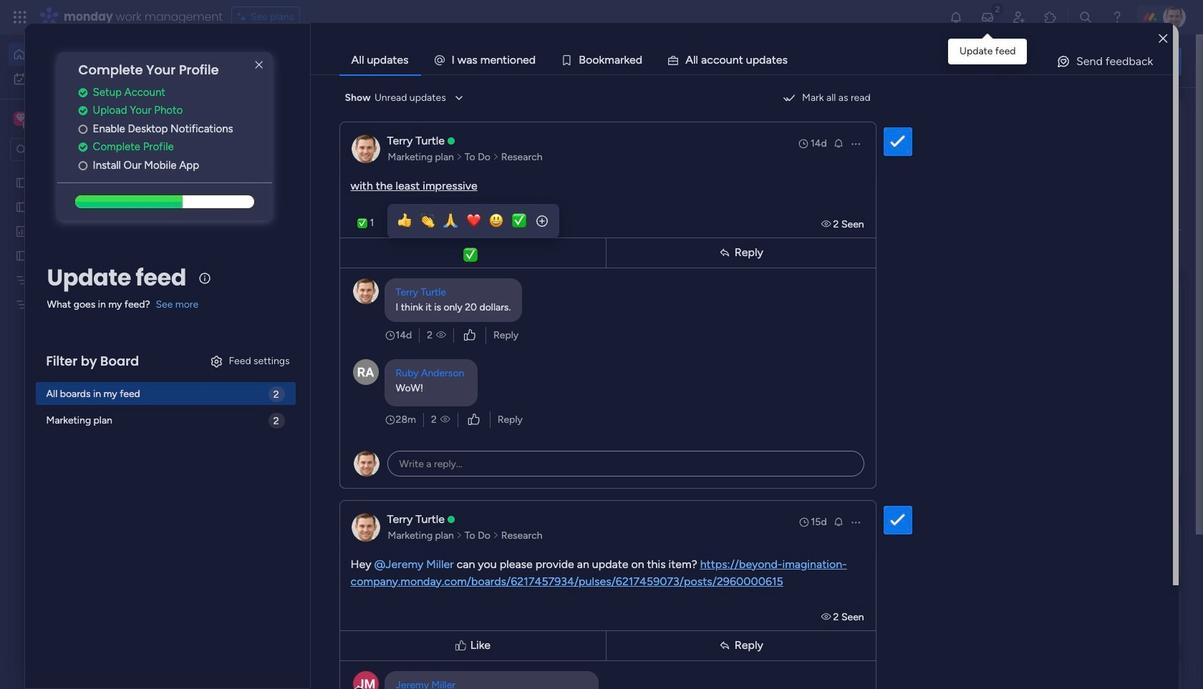 Task type: vqa. For each thing, say whether or not it's contained in the screenshot.
bottom circle o icon
yes



Task type: describe. For each thing, give the bounding box(es) containing it.
dapulse x slim image
[[250, 57, 268, 74]]

dapulse x slim image
[[1161, 104, 1178, 121]]

reminder image
[[833, 516, 844, 528]]

update feed image
[[981, 10, 995, 24]]

v2 like image
[[464, 328, 476, 343]]

select product image
[[13, 10, 27, 24]]

invite members image
[[1012, 10, 1027, 24]]

v2 user feedback image
[[979, 53, 989, 69]]

getting started element
[[967, 522, 1182, 579]]

contact sales element
[[967, 660, 1182, 690]]

remove from favorites image
[[425, 437, 439, 452]]

2 element
[[366, 539, 383, 557]]

close recently visited image
[[221, 117, 239, 134]]

2 add to favorites image from the left
[[659, 262, 673, 276]]

workspace image
[[14, 111, 28, 127]]

options image
[[850, 517, 861, 528]]

v2 like image
[[468, 412, 480, 428]]

v2 seen image for v2 like image
[[436, 328, 446, 343]]

monday marketplace image
[[1044, 10, 1058, 24]]

2 check circle image from the top
[[79, 142, 88, 153]]

terry turtle image
[[1163, 6, 1186, 29]]

v2 bolt switch image
[[1090, 53, 1099, 69]]

public dashboard image
[[15, 224, 29, 238]]

search everything image
[[1079, 10, 1093, 24]]

1 circle o image from the top
[[79, 124, 88, 135]]

workspace image
[[16, 111, 26, 127]]

help image
[[1110, 10, 1125, 24]]

v2 seen image
[[821, 218, 834, 230]]

2 vertical spatial option
[[0, 169, 183, 172]]

1 public board image from the left
[[474, 261, 489, 277]]

2 public board image from the left
[[708, 261, 724, 277]]

v2 seen image for v2 like icon
[[440, 413, 450, 427]]

3 public board image from the top
[[15, 249, 29, 262]]

options image
[[850, 138, 861, 149]]



Task type: locate. For each thing, give the bounding box(es) containing it.
check circle image
[[79, 106, 88, 116], [79, 142, 88, 153]]

2 circle o image from the top
[[79, 160, 88, 171]]

see plans image
[[238, 9, 251, 25]]

v2 seen image
[[436, 328, 446, 343], [440, 413, 450, 427], [821, 611, 834, 624]]

0 vertical spatial option
[[9, 43, 174, 66]]

1 public board image from the top
[[15, 176, 29, 189]]

add to favorites image
[[425, 262, 439, 276], [659, 262, 673, 276]]

circle o image
[[79, 124, 88, 135], [79, 160, 88, 171]]

option down search in workspace field
[[0, 169, 183, 172]]

list box
[[0, 167, 183, 510]]

1 horizontal spatial add to favorites image
[[659, 262, 673, 276]]

workspace selection element
[[14, 110, 120, 129]]

1 vertical spatial option
[[9, 67, 174, 90]]

check circle image down check circle icon
[[79, 106, 88, 116]]

1 vertical spatial public board image
[[15, 200, 29, 213]]

public board image
[[15, 176, 29, 189], [15, 200, 29, 213], [15, 249, 29, 262]]

2 vertical spatial public board image
[[15, 249, 29, 262]]

close image
[[1159, 33, 1168, 44]]

0 vertical spatial v2 seen image
[[436, 328, 446, 343]]

2 image
[[991, 1, 1004, 17]]

1 vertical spatial circle o image
[[79, 160, 88, 171]]

0 vertical spatial public board image
[[15, 176, 29, 189]]

check circle image
[[79, 87, 88, 98]]

1 add to favorites image from the left
[[425, 262, 439, 276]]

notifications image
[[949, 10, 963, 24]]

circle o image up search in workspace field
[[79, 124, 88, 135]]

quick search results list box
[[221, 134, 933, 499]]

reminder image
[[833, 137, 844, 149]]

1 check circle image from the top
[[79, 106, 88, 116]]

tab list
[[339, 46, 1174, 75]]

check circle image down workspace selection element
[[79, 142, 88, 153]]

2 vertical spatial v2 seen image
[[821, 611, 834, 624]]

circle o image down search in workspace field
[[79, 160, 88, 171]]

0 horizontal spatial add to favorites image
[[425, 262, 439, 276]]

1 horizontal spatial public board image
[[708, 261, 724, 277]]

0 vertical spatial check circle image
[[79, 106, 88, 116]]

option up workspace selection element
[[9, 67, 174, 90]]

help center element
[[967, 591, 1182, 648]]

option
[[9, 43, 174, 66], [9, 67, 174, 90], [0, 169, 183, 172]]

templates image image
[[980, 288, 1169, 387]]

0 horizontal spatial public board image
[[474, 261, 489, 277]]

tab
[[339, 46, 421, 75]]

give feedback image
[[1057, 54, 1071, 69]]

1 vertical spatial check circle image
[[79, 142, 88, 153]]

slider arrow image
[[456, 150, 463, 164], [493, 150, 499, 164], [456, 529, 463, 543], [493, 529, 499, 543]]

option up check circle icon
[[9, 43, 174, 66]]

public board image
[[474, 261, 489, 277], [708, 261, 724, 277]]

0 vertical spatial circle o image
[[79, 124, 88, 135]]

2 public board image from the top
[[15, 200, 29, 213]]

Search in workspace field
[[30, 141, 120, 158]]

1 vertical spatial v2 seen image
[[440, 413, 450, 427]]



